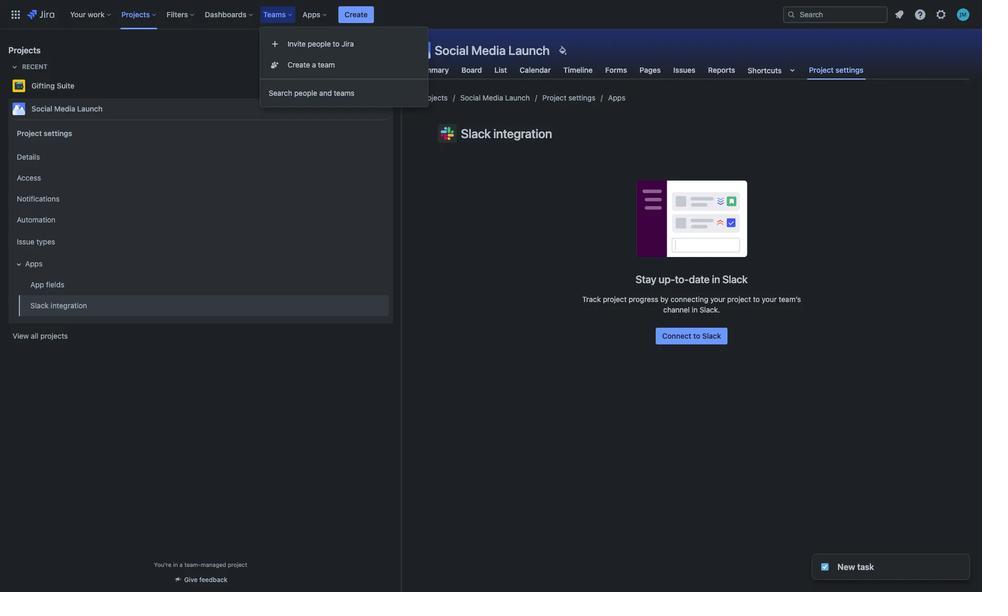 Task type: describe. For each thing, give the bounding box(es) containing it.
filters button
[[164, 6, 199, 23]]

people for search
[[294, 89, 317, 97]]

forms
[[605, 65, 627, 74]]

2 vertical spatial social media launch
[[31, 104, 103, 113]]

calendar
[[520, 65, 551, 74]]

issue
[[17, 237, 34, 246]]

Search field
[[783, 6, 888, 23]]

1 vertical spatial media
[[483, 93, 503, 102]]

2 horizontal spatial project
[[809, 65, 834, 74]]

fields
[[46, 280, 64, 289]]

to
[[333, 39, 340, 48]]

banner containing your work
[[0, 0, 982, 29]]

primary element
[[6, 0, 783, 29]]

access link
[[13, 168, 389, 189]]

create button
[[338, 6, 374, 23]]

shortcuts button
[[746, 61, 801, 80]]

projects for projects link
[[420, 93, 448, 102]]

managed
[[201, 562, 226, 568]]

create a team button
[[260, 54, 428, 75]]

reports
[[708, 65, 735, 74]]

new
[[838, 563, 855, 572]]

give feedback
[[184, 576, 228, 584]]

forms link
[[603, 61, 629, 80]]

feedback
[[199, 576, 228, 584]]

all
[[31, 332, 38, 341]]

list
[[495, 65, 507, 74]]

2 vertical spatial settings
[[44, 129, 72, 138]]

expand image
[[13, 258, 25, 271]]

pages
[[640, 65, 661, 74]]

project
[[228, 562, 247, 568]]

apps for apps popup button
[[303, 10, 321, 19]]

you're
[[154, 562, 171, 568]]

create a team
[[288, 60, 335, 69]]

1 horizontal spatial project
[[543, 93, 567, 102]]

calendar link
[[518, 61, 553, 80]]

slack integration
[[30, 301, 87, 310]]

board
[[462, 65, 482, 74]]

filters
[[167, 10, 188, 19]]

people for invite
[[308, 39, 331, 48]]

pages link
[[638, 61, 663, 80]]

projects link
[[420, 92, 448, 104]]

jira
[[342, 39, 354, 48]]

apps button
[[13, 254, 389, 275]]

gifting suite
[[31, 81, 74, 90]]

slack
[[30, 301, 49, 310]]

2 vertical spatial social
[[31, 104, 52, 113]]

timeline
[[564, 65, 593, 74]]

timeline link
[[561, 61, 595, 80]]

0 horizontal spatial social media launch link
[[8, 98, 389, 119]]

gifting suite link
[[8, 75, 389, 96]]

invite people to jira button
[[260, 34, 428, 54]]

give
[[184, 576, 198, 584]]

shortcuts
[[748, 66, 782, 75]]

invite people to jira image
[[269, 38, 281, 50]]

a inside button
[[312, 60, 316, 69]]

you're in a team-managed project
[[154, 562, 247, 568]]

details
[[17, 152, 40, 161]]

project settings link
[[543, 92, 596, 104]]

dashboards
[[205, 10, 247, 19]]

invite
[[288, 39, 306, 48]]

suite
[[57, 81, 74, 90]]

your
[[70, 10, 86, 19]]

apps for apps link
[[608, 93, 626, 102]]

project settings inside tab list
[[809, 65, 864, 74]]

teams
[[263, 10, 286, 19]]

types
[[36, 237, 55, 246]]

your work
[[70, 10, 105, 19]]

reports link
[[706, 61, 737, 80]]

team
[[318, 60, 335, 69]]

slack integration link
[[19, 295, 389, 316]]



Task type: vqa. For each thing, say whether or not it's contained in the screenshot.
Managed
yes



Task type: locate. For each thing, give the bounding box(es) containing it.
teams
[[334, 89, 355, 97]]

add to starred image
[[390, 103, 402, 115]]

0 vertical spatial project settings
[[809, 65, 864, 74]]

people
[[308, 39, 331, 48], [294, 89, 317, 97]]

a
[[312, 60, 316, 69], [180, 562, 183, 568]]

tab list containing project settings
[[408, 61, 976, 80]]

1 horizontal spatial create
[[345, 10, 368, 19]]

board link
[[459, 61, 484, 80]]

create up jira at the left of page
[[345, 10, 368, 19]]

in
[[173, 562, 178, 568]]

appswitcher icon image
[[9, 8, 22, 21]]

0 horizontal spatial project settings
[[17, 129, 72, 138]]

view all projects link
[[8, 327, 393, 346]]

create
[[345, 10, 368, 19], [288, 60, 310, 69]]

1 vertical spatial people
[[294, 89, 317, 97]]

media down list "link"
[[483, 93, 503, 102]]

social media launch down suite
[[31, 104, 103, 113]]

set background color image
[[556, 44, 569, 57]]

search
[[269, 89, 292, 97]]

0 vertical spatial settings
[[836, 65, 864, 74]]

0 vertical spatial people
[[308, 39, 331, 48]]

1 horizontal spatial settings
[[569, 93, 596, 102]]

settings image
[[935, 8, 948, 21]]

issue types
[[17, 237, 55, 246]]

search image
[[787, 10, 796, 19]]

settings inside tab list
[[836, 65, 864, 74]]

1 vertical spatial projects
[[8, 46, 41, 55]]

group containing project settings
[[10, 119, 389, 323]]

apps inside apps popup button
[[303, 10, 321, 19]]

people left and
[[294, 89, 317, 97]]

launch
[[509, 43, 550, 58], [505, 93, 530, 102], [77, 104, 103, 113]]

integration
[[51, 301, 87, 310]]

search people and teams button
[[260, 83, 428, 104]]

group containing invite people to jira
[[260, 30, 428, 79]]

2 vertical spatial media
[[54, 104, 75, 113]]

1 vertical spatial social media launch
[[460, 93, 530, 102]]

notifications
[[17, 194, 60, 203]]

view all projects
[[13, 332, 68, 341]]

1 vertical spatial launch
[[505, 93, 530, 102]]

1 horizontal spatial project settings
[[543, 93, 596, 102]]

social media launch up the list
[[435, 43, 550, 58]]

automation
[[17, 215, 55, 224]]

0 vertical spatial create
[[345, 10, 368, 19]]

1 vertical spatial social
[[460, 93, 481, 102]]

issue types link
[[13, 231, 389, 254]]

projects inside projects popup button
[[121, 10, 150, 19]]

teams button
[[260, 6, 296, 23]]

0 vertical spatial project
[[809, 65, 834, 74]]

app fields link
[[19, 275, 389, 295]]

1 horizontal spatial apps
[[303, 10, 321, 19]]

2 horizontal spatial settings
[[836, 65, 864, 74]]

create inside primary element
[[345, 10, 368, 19]]

apps link
[[608, 92, 626, 104]]

group containing details
[[10, 144, 389, 320]]

people left to
[[308, 39, 331, 48]]

jira image
[[27, 8, 54, 21], [27, 8, 54, 21]]

2 vertical spatial apps
[[25, 259, 43, 268]]

1 vertical spatial a
[[180, 562, 183, 568]]

social up summary
[[435, 43, 469, 58]]

work
[[88, 10, 105, 19]]

1 horizontal spatial a
[[312, 60, 316, 69]]

recent
[[22, 63, 47, 71]]

0 vertical spatial social media launch
[[435, 43, 550, 58]]

0 vertical spatial launch
[[509, 43, 550, 58]]

summary
[[416, 65, 449, 74]]

view
[[13, 332, 29, 341]]

project settings for group containing project settings
[[17, 129, 72, 138]]

new task button
[[813, 555, 970, 580]]

collapse recent projects image
[[8, 61, 21, 73]]

details link
[[13, 147, 389, 168]]

social media launch down list "link"
[[460, 93, 530, 102]]

1 horizontal spatial projects
[[121, 10, 150, 19]]

a left team
[[312, 60, 316, 69]]

project
[[809, 65, 834, 74], [543, 93, 567, 102], [17, 129, 42, 138]]

list link
[[493, 61, 509, 80]]

a right 'in'
[[180, 562, 183, 568]]

people inside button
[[294, 89, 317, 97]]

invite people to jira
[[288, 39, 354, 48]]

1 vertical spatial project
[[543, 93, 567, 102]]

task icon image
[[821, 563, 829, 572]]

project settings for project settings link on the top right of page
[[543, 93, 596, 102]]

2 vertical spatial projects
[[420, 93, 448, 102]]

app
[[30, 280, 44, 289]]

summary link
[[414, 61, 451, 80]]

issues link
[[671, 61, 698, 80]]

media up the list
[[471, 43, 506, 58]]

dashboards button
[[202, 6, 257, 23]]

0 horizontal spatial a
[[180, 562, 183, 568]]

0 horizontal spatial create
[[288, 60, 310, 69]]

banner
[[0, 0, 982, 29]]

projects up recent
[[8, 46, 41, 55]]

projects button
[[118, 6, 160, 23]]

0 vertical spatial apps
[[303, 10, 321, 19]]

0 horizontal spatial settings
[[44, 129, 72, 138]]

create down invite
[[288, 60, 310, 69]]

social down gifting
[[31, 104, 52, 113]]

apps up app
[[25, 259, 43, 268]]

notifications link
[[13, 189, 389, 210]]

project up details
[[17, 129, 42, 138]]

2 vertical spatial project
[[17, 129, 42, 138]]

apps up invite people to jira
[[303, 10, 321, 19]]

0 vertical spatial projects
[[121, 10, 150, 19]]

projects right work
[[121, 10, 150, 19]]

your work button
[[67, 6, 115, 23]]

projects down the "summary" link
[[420, 93, 448, 102]]

create for create
[[345, 10, 368, 19]]

and
[[319, 89, 332, 97]]

projects for projects popup button
[[121, 10, 150, 19]]

help image
[[914, 8, 927, 21]]

projects
[[40, 332, 68, 341]]

media down suite
[[54, 104, 75, 113]]

2 vertical spatial project settings
[[17, 129, 72, 138]]

0 horizontal spatial project
[[17, 129, 42, 138]]

project settings
[[809, 65, 864, 74], [543, 93, 596, 102], [17, 129, 72, 138]]

0 horizontal spatial projects
[[8, 46, 41, 55]]

2 horizontal spatial apps
[[608, 93, 626, 102]]

social down board link
[[460, 93, 481, 102]]

project down 'calendar' link
[[543, 93, 567, 102]]

task
[[857, 563, 874, 572]]

automation link
[[13, 210, 389, 231]]

0 vertical spatial social
[[435, 43, 469, 58]]

group
[[260, 30, 428, 79], [10, 119, 389, 323], [10, 144, 389, 320]]

apps button
[[299, 6, 331, 23]]

issues
[[674, 65, 696, 74]]

create for create a team
[[288, 60, 310, 69]]

2 vertical spatial launch
[[77, 104, 103, 113]]

notifications image
[[893, 8, 906, 21]]

0 vertical spatial media
[[471, 43, 506, 58]]

social media launch link down gifting suite link
[[8, 98, 389, 119]]

0 vertical spatial a
[[312, 60, 316, 69]]

new task
[[838, 563, 874, 572]]

1 vertical spatial settings
[[569, 93, 596, 102]]

0 horizontal spatial apps
[[25, 259, 43, 268]]

project right shortcuts dropdown button
[[809, 65, 834, 74]]

1 vertical spatial project settings
[[543, 93, 596, 102]]

app fields
[[30, 280, 64, 289]]

projects
[[121, 10, 150, 19], [8, 46, 41, 55], [420, 93, 448, 102]]

1 vertical spatial create
[[288, 60, 310, 69]]

1 vertical spatial apps
[[608, 93, 626, 102]]

tab list
[[408, 61, 976, 80]]

social
[[435, 43, 469, 58], [460, 93, 481, 102], [31, 104, 52, 113]]

media
[[471, 43, 506, 58], [483, 93, 503, 102], [54, 104, 75, 113]]

your profile and settings image
[[957, 8, 970, 21]]

apps inside apps button
[[25, 259, 43, 268]]

2 horizontal spatial project settings
[[809, 65, 864, 74]]

social media launch link down list "link"
[[460, 92, 530, 104]]

project settings inside group
[[17, 129, 72, 138]]

access
[[17, 173, 41, 182]]

give feedback button
[[167, 572, 234, 589]]

apps down forms "link"
[[608, 93, 626, 102]]

team-
[[184, 562, 201, 568]]

search people and teams
[[269, 89, 355, 97]]

apps
[[303, 10, 321, 19], [608, 93, 626, 102], [25, 259, 43, 268]]

1 horizontal spatial social media launch link
[[460, 92, 530, 104]]

2 horizontal spatial projects
[[420, 93, 448, 102]]

people inside "button"
[[308, 39, 331, 48]]

gifting
[[31, 81, 55, 90]]

social media launch
[[435, 43, 550, 58], [460, 93, 530, 102], [31, 104, 103, 113]]



